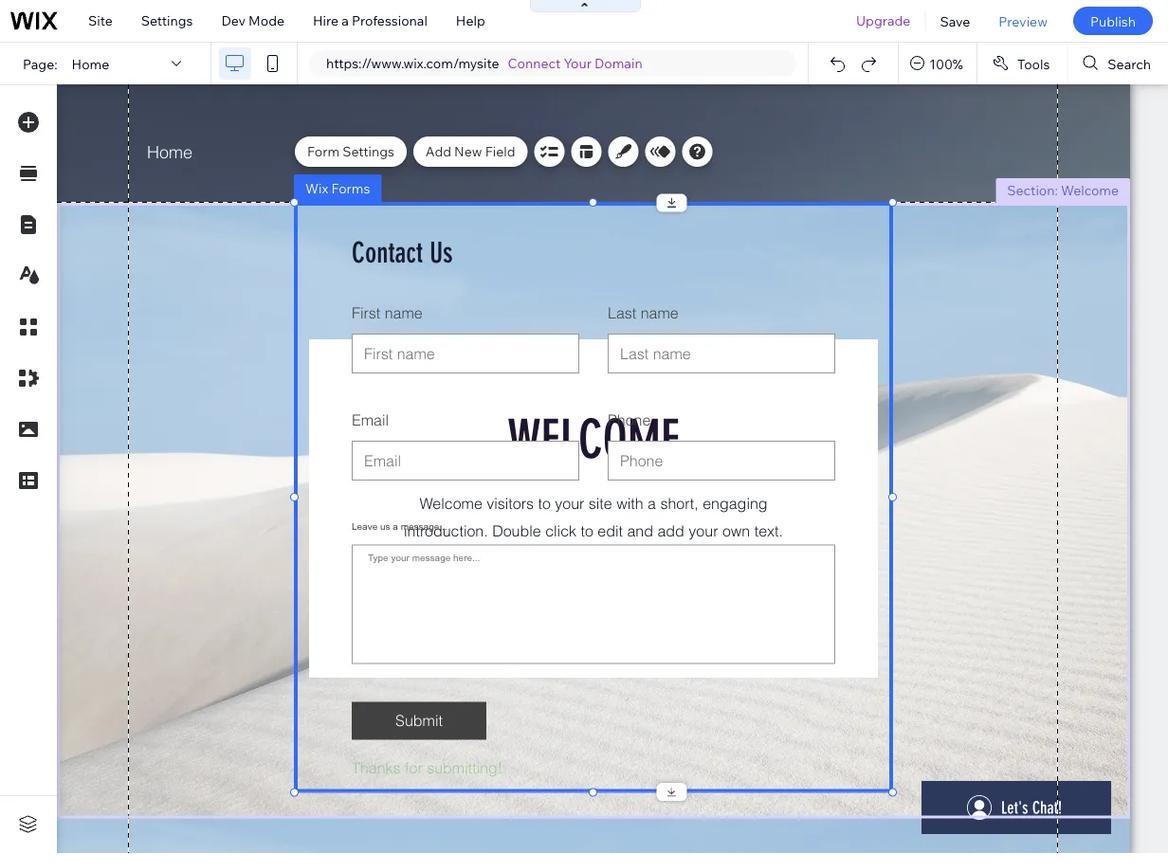Task type: locate. For each thing, give the bounding box(es) containing it.
welcome
[[1061, 182, 1119, 199]]

publish
[[1090, 13, 1136, 29]]

tools button
[[977, 43, 1067, 84]]

tools
[[1017, 55, 1050, 72]]

search
[[1108, 55, 1151, 72]]

preview
[[999, 13, 1048, 29]]

search button
[[1068, 43, 1168, 84]]

professional
[[352, 12, 427, 29]]

preview button
[[984, 0, 1062, 42]]

hire a professional
[[313, 12, 427, 29]]

wix
[[305, 180, 328, 197]]

100% button
[[899, 43, 976, 84]]

section:
[[1007, 182, 1058, 199]]

1 vertical spatial settings
[[342, 143, 394, 160]]

settings up forms
[[342, 143, 394, 160]]

0 horizontal spatial settings
[[141, 12, 193, 29]]

save button
[[926, 0, 984, 42]]

your
[[564, 55, 592, 72]]

hire
[[313, 12, 339, 29]]

domain
[[595, 55, 643, 72]]

settings
[[141, 12, 193, 29], [342, 143, 394, 160]]

dev mode
[[221, 12, 285, 29]]

upgrade
[[856, 12, 911, 29]]

field
[[485, 143, 515, 160]]

section: welcome
[[1007, 182, 1119, 199]]

https://www.wix.com/mysite
[[326, 55, 499, 72]]

form settings
[[307, 143, 394, 160]]

settings left the dev
[[141, 12, 193, 29]]

site
[[88, 12, 113, 29]]

dev
[[221, 12, 246, 29]]

a
[[342, 12, 349, 29]]

new
[[454, 143, 482, 160]]

100%
[[929, 55, 963, 72]]



Task type: vqa. For each thing, say whether or not it's contained in the screenshot.
the rightmost Settings
yes



Task type: describe. For each thing, give the bounding box(es) containing it.
save
[[940, 13, 970, 29]]

add
[[426, 143, 451, 160]]

home
[[72, 55, 109, 72]]

forms
[[331, 180, 370, 197]]

connect
[[508, 55, 561, 72]]

1 horizontal spatial settings
[[342, 143, 394, 160]]

add new field
[[426, 143, 515, 160]]

form
[[307, 143, 339, 160]]

help
[[456, 12, 485, 29]]

mode
[[249, 12, 285, 29]]

publish button
[[1073, 7, 1153, 35]]

0 vertical spatial settings
[[141, 12, 193, 29]]

wix forms
[[305, 180, 370, 197]]

https://www.wix.com/mysite connect your domain
[[326, 55, 643, 72]]



